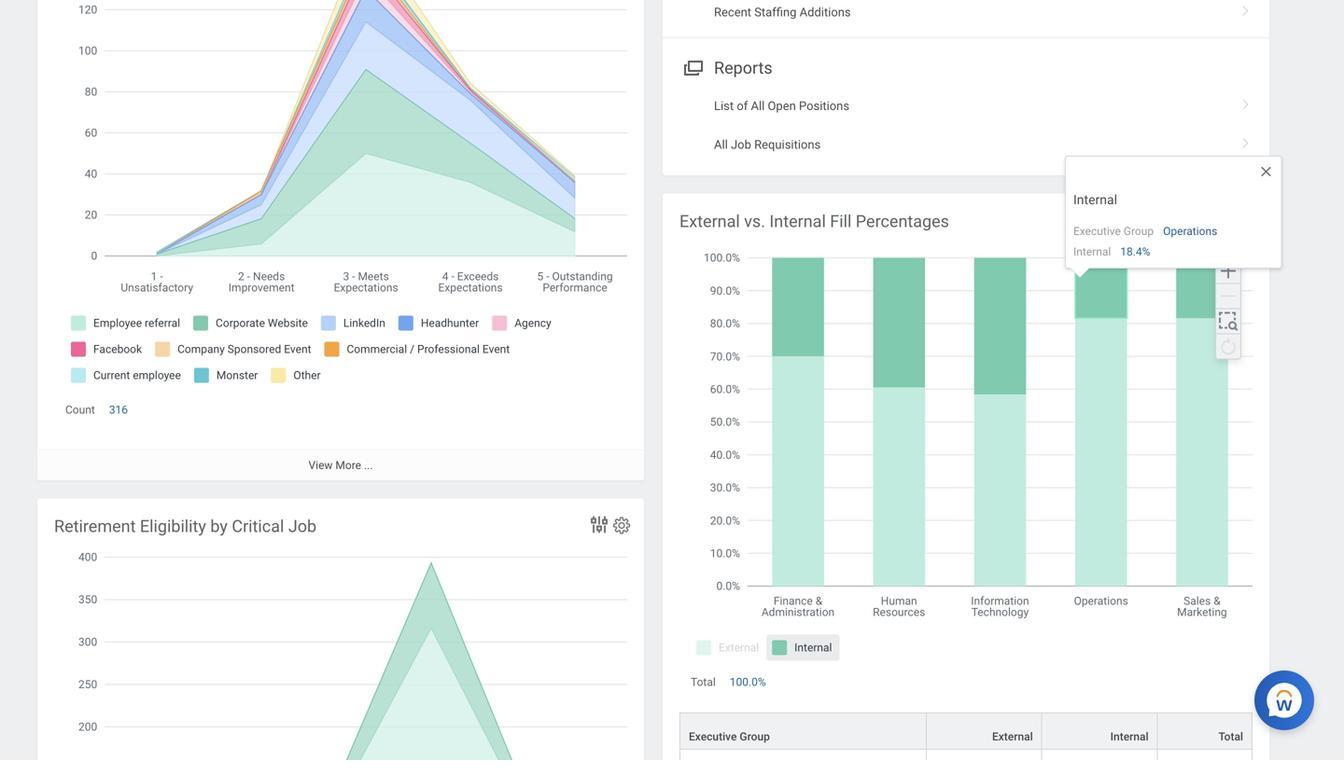 Task type: vqa. For each thing, say whether or not it's contained in the screenshot.
"ext link" Image corresponding to 2nd menu item from the bottom of the page
no



Task type: locate. For each thing, give the bounding box(es) containing it.
percentages
[[856, 212, 949, 231]]

1 horizontal spatial group
[[1124, 225, 1154, 238]]

internal inside executive group operations internal 18.4%
[[1073, 245, 1111, 259]]

job down of
[[731, 138, 751, 152]]

all
[[751, 99, 765, 113], [714, 138, 728, 152]]

group down 100.0% "button"
[[740, 731, 770, 744]]

group inside popup button
[[740, 731, 770, 744]]

1 vertical spatial all
[[714, 138, 728, 152]]

1 row from the top
[[680, 713, 1253, 750]]

3 cell from the left
[[1042, 750, 1158, 761]]

row containing executive group
[[680, 713, 1253, 750]]

0 vertical spatial total
[[691, 676, 716, 689]]

cell down external popup button
[[927, 750, 1042, 761]]

job
[[731, 138, 751, 152], [288, 517, 317, 537]]

1 chevron right image from the top
[[1234, 0, 1258, 17]]

316 button
[[109, 403, 131, 418]]

close image
[[1258, 164, 1273, 179]]

0 horizontal spatial external
[[680, 212, 740, 231]]

chevron right image for recent staffing additions
[[1234, 0, 1258, 17]]

recent staffing additions link
[[663, 0, 1269, 32]]

executive up '18.4%'
[[1073, 225, 1121, 238]]

0 vertical spatial chevron right image
[[1234, 0, 1258, 17]]

100.0%
[[730, 676, 766, 689]]

executive inside executive group popup button
[[689, 731, 737, 744]]

all down list
[[714, 138, 728, 152]]

executive inside executive group operations internal 18.4%
[[1073, 225, 1121, 238]]

100.0% button
[[730, 675, 769, 690]]

2 chevron right image from the top
[[1234, 92, 1258, 111]]

cell down executive group popup button
[[680, 750, 927, 761]]

1 horizontal spatial executive
[[1073, 225, 1121, 238]]

1 horizontal spatial all
[[751, 99, 765, 113]]

group
[[1124, 225, 1154, 238], [740, 731, 770, 744]]

1 vertical spatial group
[[740, 731, 770, 744]]

0 vertical spatial external
[[680, 212, 740, 231]]

group for executive group operations internal 18.4%
[[1124, 225, 1154, 238]]

2 row from the top
[[680, 750, 1253, 761]]

operations link
[[1163, 221, 1217, 238]]

executive for executive group operations internal 18.4%
[[1073, 225, 1121, 238]]

2 cell from the left
[[927, 750, 1042, 761]]

1 cell from the left
[[680, 750, 927, 761]]

18.4% button
[[1120, 245, 1153, 260]]

executive
[[1073, 225, 1121, 238], [689, 731, 737, 744]]

0 vertical spatial all
[[751, 99, 765, 113]]

0 horizontal spatial all
[[714, 138, 728, 152]]

reset image
[[1217, 336, 1240, 358]]

0 vertical spatial job
[[731, 138, 751, 152]]

list containing list of all open positions
[[663, 87, 1269, 164]]

group for executive group
[[740, 731, 770, 744]]

0 horizontal spatial group
[[740, 731, 770, 744]]

executive down 100.0%
[[689, 731, 737, 744]]

1 vertical spatial chevron right image
[[1234, 92, 1258, 111]]

...
[[364, 459, 373, 472]]

group inside executive group operations internal 18.4%
[[1124, 225, 1154, 238]]

cell down the internal popup button
[[1042, 750, 1158, 761]]

performance by hiring source element
[[37, 0, 644, 481]]

list of all open positions link
[[663, 87, 1269, 125]]

cell down total popup button
[[1158, 750, 1253, 761]]

1 vertical spatial total
[[1219, 731, 1243, 744]]

0 horizontal spatial total
[[691, 676, 716, 689]]

all inside list of all open positions link
[[751, 99, 765, 113]]

internal left total popup button
[[1110, 731, 1149, 744]]

of
[[737, 99, 748, 113]]

group up the 18.4% button
[[1124, 225, 1154, 238]]

4 cell from the left
[[1158, 750, 1253, 761]]

list
[[663, 87, 1269, 164]]

1 vertical spatial executive
[[689, 731, 737, 744]]

zoom out image
[[1217, 285, 1240, 308]]

external
[[680, 212, 740, 231], [992, 731, 1033, 744]]

chevron right image inside recent staffing additions link
[[1234, 0, 1258, 17]]

total
[[691, 676, 716, 689], [1219, 731, 1243, 744]]

316
[[109, 404, 128, 417]]

critical
[[232, 517, 284, 537]]

job inside list
[[731, 138, 751, 152]]

0 vertical spatial group
[[1124, 225, 1154, 238]]

all job requisitions link
[[663, 125, 1269, 164]]

drag zoom image
[[1217, 310, 1240, 333]]

1 horizontal spatial total
[[1219, 731, 1243, 744]]

all right of
[[751, 99, 765, 113]]

configure retirement eligibility by critical job image
[[611, 516, 632, 536]]

0 horizontal spatial executive
[[689, 731, 737, 744]]

external inside external popup button
[[992, 731, 1033, 744]]

external for external
[[992, 731, 1033, 744]]

chevron right image
[[1234, 0, 1258, 17], [1234, 92, 1258, 111]]

job right critical
[[288, 517, 317, 537]]

1 horizontal spatial job
[[731, 138, 751, 152]]

0 horizontal spatial job
[[288, 517, 317, 537]]

external left the internal popup button
[[992, 731, 1033, 744]]

internal
[[1073, 192, 1117, 208], [769, 212, 826, 231], [1073, 245, 1111, 259], [1110, 731, 1149, 744]]

1 horizontal spatial external
[[992, 731, 1033, 744]]

row
[[680, 713, 1253, 750], [680, 750, 1253, 761]]

chevron right image inside list of all open positions link
[[1234, 92, 1258, 111]]

external left vs.
[[680, 212, 740, 231]]

cell
[[680, 750, 927, 761], [927, 750, 1042, 761], [1042, 750, 1158, 761], [1158, 750, 1253, 761]]

retirement eligibility by critical job element
[[37, 499, 644, 761]]

internal left '18.4%'
[[1073, 245, 1111, 259]]

1 vertical spatial external
[[992, 731, 1033, 744]]

0 vertical spatial executive
[[1073, 225, 1121, 238]]



Task type: describe. For each thing, give the bounding box(es) containing it.
menu group image
[[680, 54, 705, 79]]

chevron right image
[[1234, 131, 1258, 150]]

1 vertical spatial job
[[288, 517, 317, 537]]

staffing
[[754, 5, 797, 19]]

internal button
[[1042, 714, 1157, 749]]

list
[[714, 99, 734, 113]]

configure and view chart data image
[[588, 514, 610, 536]]

all inside all job requisitions link
[[714, 138, 728, 152]]

external for external vs. internal fill percentages
[[680, 212, 740, 231]]

view more ... link
[[37, 450, 644, 481]]

count
[[65, 404, 95, 417]]

view
[[309, 459, 333, 472]]

more
[[335, 459, 361, 472]]

total inside popup button
[[1219, 731, 1243, 744]]

internal inside popup button
[[1110, 731, 1149, 744]]

retirement
[[54, 517, 136, 537]]

requisitions
[[754, 138, 821, 152]]

additions
[[800, 5, 851, 19]]

external vs. internal fill percentages
[[680, 212, 949, 231]]

external button
[[927, 714, 1041, 749]]

list of all open positions
[[714, 99, 849, 113]]

executive group
[[689, 731, 770, 744]]

total button
[[1158, 714, 1252, 749]]

reports
[[714, 58, 773, 78]]

executive group operations internal 18.4%
[[1073, 225, 1217, 259]]

zoom in image
[[1217, 260, 1240, 282]]

external vs. internal fill percentages element
[[663, 194, 1269, 761]]

18.4%
[[1120, 245, 1150, 259]]

internal right vs.
[[769, 212, 826, 231]]

operations
[[1163, 225, 1217, 238]]

recent staffing additions
[[714, 5, 851, 19]]

by
[[210, 517, 228, 537]]

all job requisitions
[[714, 138, 821, 152]]

eligibility
[[140, 517, 206, 537]]

chevron right image for list of all open positions
[[1234, 92, 1258, 111]]

positions
[[799, 99, 849, 113]]

retirement eligibility by critical job
[[54, 517, 317, 537]]

view more ...
[[309, 459, 373, 472]]

vs.
[[744, 212, 765, 231]]

open
[[768, 99, 796, 113]]

internal tooltip
[[1065, 156, 1282, 287]]

executive for executive group
[[689, 731, 737, 744]]

fill
[[830, 212, 852, 231]]

recent
[[714, 5, 751, 19]]

internal up executive group operations internal 18.4%
[[1073, 192, 1117, 208]]

executive group button
[[680, 714, 926, 749]]



